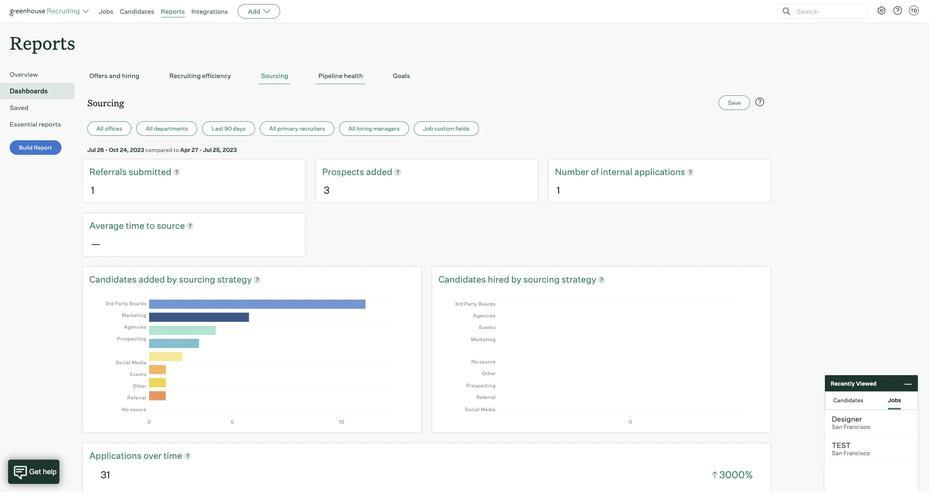 Task type: locate. For each thing, give the bounding box(es) containing it.
all hiring managers button
[[339, 121, 409, 136]]

overview link
[[10, 70, 71, 79]]

all left offices
[[97, 125, 104, 132]]

2023 right 25, on the top of page
[[223, 146, 237, 153]]

0 horizontal spatial 1
[[91, 184, 95, 196]]

strategy
[[217, 274, 252, 285], [562, 274, 597, 285]]

2 strategy from the left
[[562, 274, 597, 285]]

san
[[832, 423, 843, 431], [832, 450, 843, 457]]

source
[[157, 220, 185, 231]]

dashboards
[[10, 87, 48, 95]]

2 1 from the left
[[557, 184, 560, 196]]

1 vertical spatial reports
[[10, 31, 75, 55]]

to left source
[[146, 220, 155, 231]]

offers and hiring button
[[87, 68, 142, 84]]

xychart image
[[101, 293, 404, 425], [450, 293, 754, 425]]

0 horizontal spatial xychart image
[[101, 293, 404, 425]]

source link
[[157, 220, 185, 232]]

1 horizontal spatial strategy
[[562, 274, 597, 285]]

candidates link for candidates hired by sourcing
[[439, 273, 488, 286]]

1 horizontal spatial jobs
[[888, 397, 902, 403]]

reports down greenhouse recruiting image
[[10, 31, 75, 55]]

1 vertical spatial added
[[139, 274, 165, 285]]

by link
[[167, 273, 179, 286], [512, 273, 524, 286]]

hiring inside tab list
[[122, 72, 139, 80]]

- right '27'
[[200, 146, 202, 153]]

2023
[[130, 146, 144, 153], [223, 146, 237, 153]]

0 vertical spatial time link
[[126, 220, 146, 232]]

san inside test san francisco
[[832, 450, 843, 457]]

1 horizontal spatial sourcing
[[524, 274, 560, 285]]

francisco down designer san francisco
[[844, 450, 871, 457]]

candidates added by sourcing
[[89, 274, 217, 285]]

0 vertical spatial sourcing
[[261, 72, 289, 80]]

0 horizontal spatial strategy
[[217, 274, 252, 285]]

0 horizontal spatial sourcing
[[87, 97, 124, 109]]

designer san francisco
[[832, 415, 871, 431]]

1 horizontal spatial reports
[[161, 7, 185, 15]]

0 horizontal spatial sourcing
[[179, 274, 215, 285]]

0 horizontal spatial by link
[[167, 273, 179, 286]]

recruiters
[[299, 125, 325, 132]]

- right 26
[[105, 146, 108, 153]]

1 down referrals link at left
[[91, 184, 95, 196]]

1 down number at the top of the page
[[557, 184, 560, 196]]

jul left 26
[[87, 146, 96, 153]]

overview
[[10, 70, 38, 79]]

number link
[[555, 166, 591, 178]]

all for all primary recruiters
[[269, 125, 276, 132]]

2 san from the top
[[832, 450, 843, 457]]

1 vertical spatial hiring
[[357, 125, 372, 132]]

hired
[[488, 274, 510, 285]]

saved
[[10, 104, 28, 112]]

0 vertical spatial time
[[126, 220, 144, 231]]

san inside designer san francisco
[[832, 423, 843, 431]]

0 horizontal spatial time link
[[126, 220, 146, 232]]

1 strategy from the left
[[217, 274, 252, 285]]

francisco inside designer san francisco
[[844, 423, 871, 431]]

jul left 25, on the top of page
[[203, 146, 212, 153]]

by
[[167, 274, 177, 285], [512, 274, 522, 285]]

2 strategy link from the left
[[562, 273, 597, 286]]

1 horizontal spatial sourcing
[[261, 72, 289, 80]]

0 horizontal spatial jul
[[87, 146, 96, 153]]

1 horizontal spatial by link
[[512, 273, 524, 286]]

all for all departments
[[146, 125, 153, 132]]

strategy for candidates hired by sourcing
[[562, 274, 597, 285]]

3 all from the left
[[269, 125, 276, 132]]

submitted link
[[129, 166, 172, 178]]

pipeline health
[[318, 72, 363, 80]]

time link right average
[[126, 220, 146, 232]]

time left to link
[[126, 220, 144, 231]]

francisco for designer
[[844, 423, 871, 431]]

sourcing inside button
[[261, 72, 289, 80]]

0 vertical spatial san
[[832, 423, 843, 431]]

reports left integrations link
[[161, 7, 185, 15]]

1 2023 from the left
[[130, 146, 144, 153]]

sourcing
[[179, 274, 215, 285], [524, 274, 560, 285]]

2 by link from the left
[[512, 273, 524, 286]]

3000%
[[720, 469, 754, 481]]

27
[[192, 146, 198, 153]]

tab list
[[87, 68, 767, 84], [826, 392, 918, 410]]

1 strategy link from the left
[[217, 273, 252, 286]]

0 vertical spatial hiring
[[122, 72, 139, 80]]

-
[[105, 146, 108, 153], [200, 146, 202, 153]]

1 horizontal spatial added link
[[366, 166, 393, 178]]

greenhouse recruiting image
[[10, 6, 83, 16]]

1 vertical spatial jobs
[[888, 397, 902, 403]]

strategy link
[[217, 273, 252, 286], [562, 273, 597, 286]]

0 horizontal spatial tab list
[[87, 68, 767, 84]]

1 horizontal spatial strategy link
[[562, 273, 597, 286]]

td
[[911, 8, 918, 13]]

0 vertical spatial added
[[366, 166, 393, 177]]

by link for hired
[[512, 273, 524, 286]]

2 all from the left
[[146, 125, 153, 132]]

hiring left managers
[[357, 125, 372, 132]]

2 - from the left
[[200, 146, 202, 153]]

time right over
[[164, 450, 182, 461]]

sourcing
[[261, 72, 289, 80], [87, 97, 124, 109]]

1 horizontal spatial added
[[366, 166, 393, 177]]

1 vertical spatial san
[[832, 450, 843, 457]]

1 horizontal spatial 2023
[[223, 146, 237, 153]]

sourcing for candidates added by sourcing
[[179, 274, 215, 285]]

4 all from the left
[[349, 125, 356, 132]]

all departments
[[146, 125, 188, 132]]

hiring right and
[[122, 72, 139, 80]]

1 by link from the left
[[167, 273, 179, 286]]

francisco inside test san francisco
[[844, 450, 871, 457]]

0 horizontal spatial jobs
[[99, 7, 113, 15]]

applications link
[[635, 166, 686, 178]]

0 vertical spatial jobs
[[99, 7, 113, 15]]

1 horizontal spatial xychart image
[[450, 293, 754, 425]]

0 horizontal spatial sourcing link
[[179, 273, 217, 286]]

san up test
[[832, 423, 843, 431]]

25,
[[213, 146, 222, 153]]

0 horizontal spatial reports
[[10, 31, 75, 55]]

time link right over
[[164, 450, 182, 462]]

by for added
[[167, 274, 177, 285]]

number of internal
[[555, 166, 635, 177]]

1 horizontal spatial time
[[164, 450, 182, 461]]

all left primary
[[269, 125, 276, 132]]

designer
[[832, 415, 863, 423]]

last
[[212, 125, 223, 132]]

1 sourcing link from the left
[[179, 273, 217, 286]]

1 horizontal spatial to
[[174, 146, 179, 153]]

sourcing link for candidates hired by sourcing
[[524, 273, 562, 286]]

1 vertical spatial to
[[146, 220, 155, 231]]

san down designer san francisco
[[832, 450, 843, 457]]

managers
[[373, 125, 400, 132]]

sourcing button
[[259, 68, 291, 84]]

saved link
[[10, 103, 71, 113]]

strategy link for candidates added by sourcing
[[217, 273, 252, 286]]

2 sourcing link from the left
[[524, 273, 562, 286]]

1 vertical spatial francisco
[[844, 450, 871, 457]]

time link
[[126, 220, 146, 232], [164, 450, 182, 462]]

0 horizontal spatial by
[[167, 274, 177, 285]]

0 horizontal spatial added
[[139, 274, 165, 285]]

1 horizontal spatial tab list
[[826, 392, 918, 410]]

0 horizontal spatial strategy link
[[217, 273, 252, 286]]

1 horizontal spatial hiring
[[357, 125, 372, 132]]

added
[[366, 166, 393, 177], [139, 274, 165, 285]]

1 all from the left
[[97, 125, 104, 132]]

1 vertical spatial tab list
[[826, 392, 918, 410]]

1 horizontal spatial 1
[[557, 184, 560, 196]]

1 vertical spatial added link
[[139, 273, 167, 286]]

1 xychart image from the left
[[101, 293, 404, 425]]

to
[[174, 146, 179, 153], [146, 220, 155, 231]]

candidates down "recently viewed"
[[834, 397, 864, 403]]

all for all hiring managers
[[349, 125, 356, 132]]

to left apr
[[174, 146, 179, 153]]

1 vertical spatial sourcing
[[87, 97, 124, 109]]

1 by from the left
[[167, 274, 177, 285]]

1 horizontal spatial -
[[200, 146, 202, 153]]

build report button
[[10, 140, 61, 155]]

1 san from the top
[[832, 423, 843, 431]]

pipeline health button
[[316, 68, 365, 84]]

1 sourcing from the left
[[179, 274, 215, 285]]

0 vertical spatial to
[[174, 146, 179, 153]]

24,
[[120, 146, 129, 153]]

0 horizontal spatial 2023
[[130, 146, 144, 153]]

francisco for test
[[844, 450, 871, 457]]

0 vertical spatial tab list
[[87, 68, 767, 84]]

submitted
[[129, 166, 172, 177]]

1 horizontal spatial jul
[[203, 146, 212, 153]]

candidates link
[[120, 7, 154, 15], [89, 273, 139, 286], [439, 273, 488, 286]]

compared
[[146, 146, 172, 153]]

2 sourcing from the left
[[524, 274, 560, 285]]

1 horizontal spatial sourcing link
[[524, 273, 562, 286]]

0 horizontal spatial -
[[105, 146, 108, 153]]

1 francisco from the top
[[844, 423, 871, 431]]

san for test
[[832, 450, 843, 457]]

1 1 from the left
[[91, 184, 95, 196]]

oct
[[109, 146, 119, 153]]

custom
[[435, 125, 455, 132]]

integrations link
[[191, 7, 228, 15]]

internal
[[601, 166, 633, 177]]

all left 'departments'
[[146, 125, 153, 132]]

all for all offices
[[97, 125, 104, 132]]

applications
[[635, 166, 686, 177]]

1 horizontal spatial time link
[[164, 450, 182, 462]]

0 horizontal spatial added link
[[139, 273, 167, 286]]

0 vertical spatial added link
[[366, 166, 393, 178]]

recently
[[831, 380, 855, 387]]

all primary recruiters
[[269, 125, 325, 132]]

francisco
[[844, 423, 871, 431], [844, 450, 871, 457]]

2 2023 from the left
[[223, 146, 237, 153]]

recruiting efficiency
[[169, 72, 231, 80]]

all left managers
[[349, 125, 356, 132]]

all hiring managers
[[349, 125, 400, 132]]

26
[[97, 146, 104, 153]]

all
[[97, 125, 104, 132], [146, 125, 153, 132], [269, 125, 276, 132], [349, 125, 356, 132]]

2 francisco from the top
[[844, 450, 871, 457]]

sourcing link
[[179, 273, 217, 286], [524, 273, 562, 286]]

Search text field
[[795, 5, 861, 17]]

2 xychart image from the left
[[450, 293, 754, 425]]

1 horizontal spatial by
[[512, 274, 522, 285]]

2 by from the left
[[512, 274, 522, 285]]

1 for number
[[557, 184, 560, 196]]

add button
[[238, 4, 280, 19]]

number
[[555, 166, 589, 177]]

reports link
[[161, 7, 185, 15]]

tab list containing candidates
[[826, 392, 918, 410]]

francisco up test san francisco
[[844, 423, 871, 431]]

0 horizontal spatial hiring
[[122, 72, 139, 80]]

hiring
[[122, 72, 139, 80], [357, 125, 372, 132]]

2023 right 24,
[[130, 146, 144, 153]]

recently viewed
[[831, 380, 877, 387]]

essential
[[10, 120, 37, 128]]

0 vertical spatial francisco
[[844, 423, 871, 431]]



Task type: vqa. For each thing, say whether or not it's contained in the screenshot.
2nd By from the left
yes



Task type: describe. For each thing, give the bounding box(es) containing it.
td button
[[908, 4, 921, 17]]

—
[[91, 238, 101, 250]]

job custom fields button
[[414, 121, 479, 136]]

average link
[[89, 220, 126, 232]]

recruiting efficiency button
[[167, 68, 233, 84]]

3
[[324, 184, 330, 196]]

tab list containing offers and hiring
[[87, 68, 767, 84]]

xychart image for candidates added by sourcing
[[101, 293, 404, 425]]

days
[[233, 125, 246, 132]]

dashboards link
[[10, 86, 71, 96]]

strategy link for candidates hired by sourcing
[[562, 273, 597, 286]]

departments
[[154, 125, 188, 132]]

save button
[[719, 96, 751, 110]]

referrals
[[89, 166, 129, 177]]

2 jul from the left
[[203, 146, 212, 153]]

goals
[[393, 72, 410, 80]]

prospects
[[322, 166, 366, 177]]

applications
[[89, 450, 142, 461]]

90
[[225, 125, 232, 132]]

0 horizontal spatial to
[[146, 220, 155, 231]]

last 90 days
[[212, 125, 246, 132]]

build report
[[19, 144, 52, 151]]

1 for referrals
[[91, 184, 95, 196]]

last 90 days button
[[202, 121, 255, 136]]

sourcing for candidates hired by sourcing
[[524, 274, 560, 285]]

san for designer
[[832, 423, 843, 431]]

jul 26 - oct 24, 2023 compared to apr 27 - jul 25, 2023
[[87, 146, 237, 153]]

all departments button
[[136, 121, 198, 136]]

recruiting
[[169, 72, 201, 80]]

average time to
[[89, 220, 157, 231]]

applications link
[[89, 450, 144, 462]]

goals button
[[391, 68, 412, 84]]

all offices button
[[87, 121, 132, 136]]

hired link
[[488, 273, 512, 286]]

xychart image for candidates hired by sourcing
[[450, 293, 754, 425]]

td button
[[910, 6, 919, 15]]

over
[[144, 450, 162, 461]]

pipeline
[[318, 72, 343, 80]]

essential reports link
[[10, 119, 71, 129]]

test
[[832, 441, 851, 450]]

add
[[248, 7, 261, 15]]

candidates left hired
[[439, 274, 486, 285]]

31
[[101, 469, 110, 481]]

fields
[[456, 125, 470, 132]]

internal link
[[601, 166, 635, 178]]

to link
[[146, 220, 157, 232]]

1 - from the left
[[105, 146, 108, 153]]

1 vertical spatial time link
[[164, 450, 182, 462]]

1 jul from the left
[[87, 146, 96, 153]]

essential reports
[[10, 120, 61, 128]]

prospects link
[[322, 166, 366, 178]]

offers and hiring
[[89, 72, 139, 80]]

strategy for candidates added by sourcing
[[217, 274, 252, 285]]

job
[[423, 125, 433, 132]]

of link
[[591, 166, 601, 178]]

candidates down —
[[89, 274, 137, 285]]

applications over
[[89, 450, 164, 461]]

efficiency
[[202, 72, 231, 80]]

0 vertical spatial reports
[[161, 7, 185, 15]]

test san francisco
[[832, 441, 871, 457]]

1 vertical spatial time
[[164, 450, 182, 461]]

primary
[[277, 125, 298, 132]]

sourcing link for candidates added by sourcing
[[179, 273, 217, 286]]

reports
[[39, 120, 61, 128]]

and
[[109, 72, 121, 80]]

offers
[[89, 72, 108, 80]]

candidates link for candidates added by sourcing
[[89, 273, 139, 286]]

0 horizontal spatial time
[[126, 220, 144, 231]]

job custom fields
[[423, 125, 470, 132]]

over link
[[144, 450, 164, 462]]

by link for added
[[167, 273, 179, 286]]

faq image
[[756, 97, 765, 107]]

report
[[34, 144, 52, 151]]

by for hired
[[512, 274, 522, 285]]

save
[[728, 99, 741, 106]]

viewed
[[857, 380, 877, 387]]

health
[[344, 72, 363, 80]]

average
[[89, 220, 124, 231]]

configure image
[[877, 6, 887, 15]]

build
[[19, 144, 33, 151]]

all primary recruiters button
[[260, 121, 335, 136]]

of
[[591, 166, 599, 177]]

candidates hired by sourcing
[[439, 274, 562, 285]]

integrations
[[191, 7, 228, 15]]

referrals link
[[89, 166, 129, 178]]

candidates right jobs link
[[120, 7, 154, 15]]

apr
[[180, 146, 190, 153]]

offices
[[105, 125, 122, 132]]



